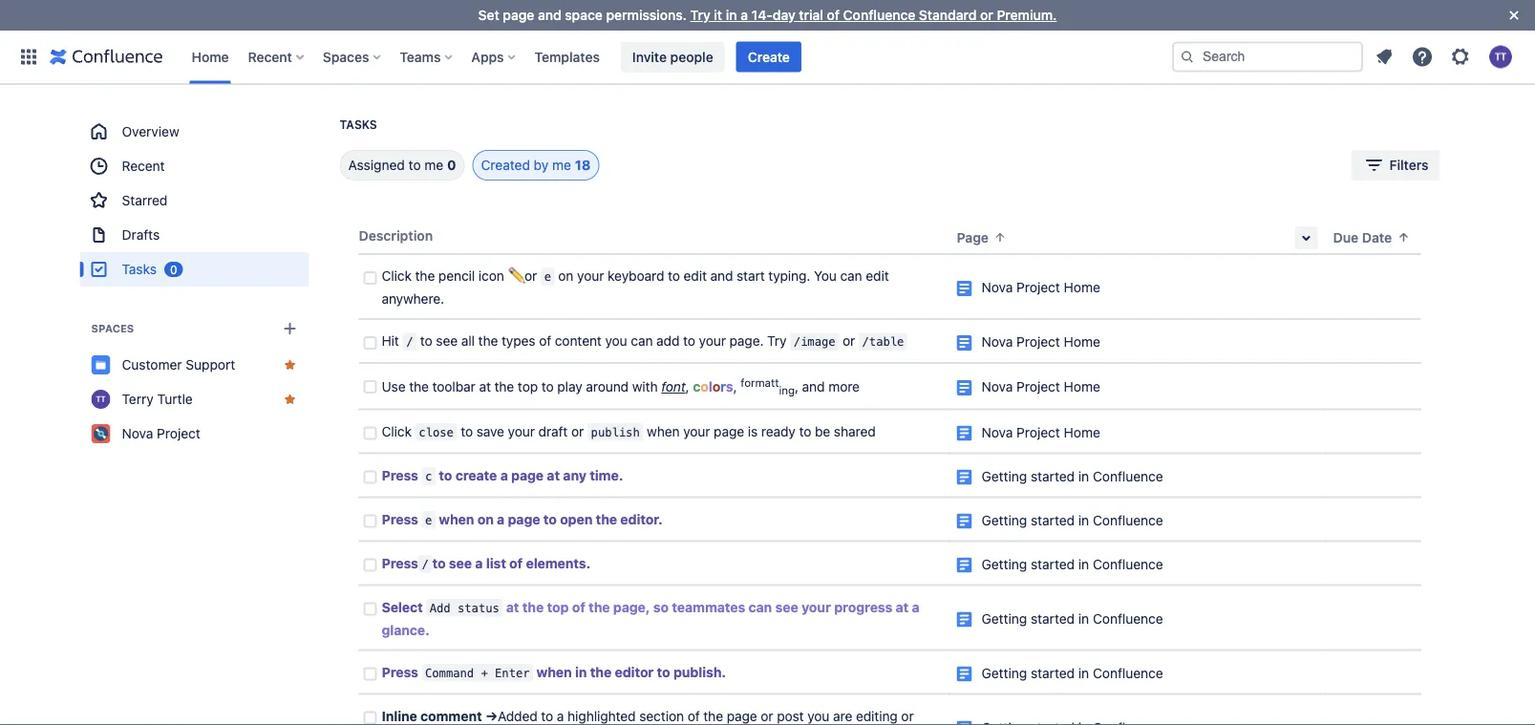 Task type: locate. For each thing, give the bounding box(es) containing it.
invite people
[[633, 49, 714, 65]]

select add status
[[382, 599, 500, 615]]

/ right hit
[[406, 335, 413, 349]]

can left add
[[631, 333, 653, 349]]

1 horizontal spatial edit
[[866, 268, 889, 284]]

2 o from the left
[[713, 379, 721, 395]]

top left play
[[518, 379, 538, 395]]

page title icon image
[[957, 281, 972, 296], [957, 335, 972, 351], [957, 381, 972, 396], [957, 426, 972, 441], [957, 470, 972, 485], [957, 514, 972, 529], [957, 558, 972, 573], [957, 612, 972, 627], [957, 667, 972, 682], [957, 721, 972, 725]]

2 press from the top
[[382, 511, 419, 527]]

project
[[1017, 280, 1061, 295], [1017, 334, 1061, 350], [1017, 379, 1061, 395], [1017, 424, 1061, 440], [157, 426, 201, 442]]

0 horizontal spatial when
[[439, 511, 474, 527]]

to right added
[[541, 708, 554, 724]]

0 horizontal spatial e
[[425, 513, 432, 527]]

0 horizontal spatial edit
[[684, 268, 707, 284]]

see left the progress
[[776, 599, 799, 615]]

drafts link
[[80, 218, 309, 252]]

2 nova project home from the top
[[982, 334, 1101, 350]]

press e when on a page to open the editor.
[[382, 511, 663, 527]]

elements.
[[526, 555, 591, 571]]

c left l
[[693, 379, 701, 395]]

any
[[563, 467, 587, 483]]

18
[[575, 157, 591, 173]]

created by me 18
[[481, 157, 591, 173]]

1 unstar this space image from the top
[[282, 357, 298, 373]]

1 vertical spatial c
[[425, 469, 432, 483]]

appswitcher icon image
[[17, 45, 40, 68]]

your
[[577, 268, 604, 284], [699, 333, 726, 349], [508, 423, 535, 439], [684, 423, 711, 439], [802, 599, 831, 615]]

1 horizontal spatial c
[[693, 379, 701, 395]]

/ inside press / to see a list of elements.
[[422, 557, 429, 571]]

0 vertical spatial 0
[[447, 157, 456, 173]]

nova
[[982, 280, 1013, 295], [982, 334, 1013, 350], [982, 379, 1013, 395], [982, 424, 1013, 440], [122, 426, 153, 442]]

banner containing home
[[0, 30, 1536, 84]]

2 horizontal spatial can
[[841, 268, 863, 284]]

10 page title icon image from the top
[[957, 721, 972, 725]]

3 nova project home link from the top
[[982, 379, 1101, 395]]

when right enter
[[537, 664, 572, 680]]

/ inside hit / to see all the types of content you can add to your page. try /image or /table
[[406, 335, 413, 349]]

1 horizontal spatial o
[[713, 379, 721, 395]]

0 vertical spatial recent
[[248, 49, 292, 65]]

1 press from the top
[[382, 467, 419, 483]]

0 vertical spatial on
[[559, 268, 574, 284]]

e up press / to see a list of elements.
[[425, 513, 432, 527]]

try left it
[[691, 7, 711, 23]]

1 horizontal spatial e
[[544, 270, 551, 284]]

templates
[[535, 49, 600, 65]]

confluence image
[[50, 45, 163, 68], [50, 45, 163, 68]]

0 down drafts link
[[170, 263, 177, 276]]

1 me from the left
[[425, 157, 444, 173]]

home link
[[186, 42, 235, 72]]

1 vertical spatial and
[[711, 268, 733, 284]]

me
[[425, 157, 444, 173], [553, 157, 572, 173]]

1 horizontal spatial can
[[749, 599, 772, 615]]

page
[[957, 230, 989, 246]]

/
[[406, 335, 413, 349], [422, 557, 429, 571]]

o left "r" at the bottom left of page
[[701, 379, 709, 395]]

5 getting started in confluence from the top
[[982, 665, 1164, 681]]

at the top of the page, so teammates can see your progress at a glance.
[[382, 599, 923, 638]]

confluence for when in the editor to publish.
[[1093, 665, 1164, 681]]

at
[[479, 379, 491, 395], [547, 467, 560, 483], [506, 599, 519, 615], [896, 599, 909, 615]]

getting for to
[[982, 665, 1028, 681]]

or
[[981, 7, 994, 23], [525, 268, 537, 284], [843, 333, 856, 349], [572, 423, 584, 439], [761, 708, 774, 724], [902, 708, 914, 724]]

a left '14-'
[[741, 7, 748, 23]]

your inside on your keyboard to edit and start typing. you can edit anywhere.
[[577, 268, 604, 284]]

1 vertical spatial see
[[449, 555, 472, 571]]

spaces
[[323, 49, 369, 65], [91, 323, 134, 335]]

try
[[691, 7, 711, 23], [768, 333, 787, 349]]

your left the keyboard
[[577, 268, 604, 284]]

can right teammates
[[749, 599, 772, 615]]

3 getting from the top
[[982, 556, 1028, 572]]

me right the assigned
[[425, 157, 444, 173]]

/image
[[794, 335, 836, 349]]

recent inside group
[[122, 158, 165, 174]]

in for when in the editor to publish.
[[1079, 665, 1090, 681]]

edit left start at the top left
[[684, 268, 707, 284]]

4 page title icon image from the top
[[957, 426, 972, 441]]

2 horizontal spatial when
[[647, 423, 680, 439]]

or right ✏️ at the left top of the page
[[525, 268, 537, 284]]

1 vertical spatial top
[[547, 599, 569, 615]]

close image
[[1503, 4, 1526, 27]]

4 press from the top
[[382, 664, 419, 680]]

group containing overview
[[80, 115, 309, 287]]

1 started from the top
[[1031, 468, 1075, 484]]

your left the "page."
[[699, 333, 726, 349]]

1 edit from the left
[[684, 268, 707, 284]]

top down "elements."
[[547, 599, 569, 615]]

added
[[498, 708, 538, 724]]

1 getting started in confluence from the top
[[982, 468, 1164, 484]]

3 nova project home from the top
[[982, 379, 1101, 395]]

0 horizontal spatial o
[[701, 379, 709, 395]]

1 horizontal spatial spaces
[[323, 49, 369, 65]]

/ up select add status
[[422, 557, 429, 571]]

0 inside tab list
[[447, 157, 456, 173]]

create a space image
[[279, 317, 302, 340]]

nova project home for when your page is ready to be shared
[[982, 424, 1101, 440]]

and left start at the top left
[[711, 268, 733, 284]]

0 inside group
[[170, 263, 177, 276]]

to left play
[[542, 379, 554, 395]]

to right the keyboard
[[668, 268, 680, 284]]

status
[[458, 601, 500, 615]]

highlighted
[[568, 708, 636, 724]]

0 vertical spatial tasks
[[340, 118, 377, 131]]

3 press from the top
[[382, 555, 419, 571]]

hit / to see all the types of content you can add to your page. try /image or /table
[[382, 333, 904, 349]]

1 horizontal spatial top
[[547, 599, 569, 615]]

0 horizontal spatial tasks
[[122, 261, 157, 277]]

content
[[555, 333, 602, 349]]

of inside added to a highlighted section of the page or post you are editing or
[[688, 708, 700, 724]]

confluence for when on a page to open the editor.
[[1093, 512, 1164, 528]]

you
[[605, 333, 628, 349], [808, 708, 830, 724]]

0 vertical spatial top
[[518, 379, 538, 395]]

Search field
[[1173, 42, 1364, 72]]

1 horizontal spatial ,
[[734, 379, 737, 395]]

c down close
[[425, 469, 432, 483]]

1 horizontal spatial /
[[422, 557, 429, 571]]

your left the progress
[[802, 599, 831, 615]]

standard
[[919, 7, 977, 23]]

ascending sorting icon page image
[[993, 230, 1008, 245]]

of right types on the left of page
[[539, 333, 552, 349]]

2 vertical spatial see
[[776, 599, 799, 615]]

0 vertical spatial and
[[538, 7, 562, 23]]

2 horizontal spatial ,
[[795, 379, 799, 395]]

unstar this space image
[[282, 357, 298, 373], [282, 392, 298, 407]]

start
[[737, 268, 765, 284]]

select
[[382, 599, 423, 615]]

e right ✏️ at the left top of the page
[[544, 270, 551, 284]]

2 nova project home link from the top
[[982, 334, 1101, 350]]

when down font
[[647, 423, 680, 439]]

8 page title icon image from the top
[[957, 612, 972, 627]]

2 getting started in confluence link from the top
[[982, 512, 1164, 528]]

on right ✏️ at the left top of the page
[[559, 268, 574, 284]]

getting started in confluence link
[[982, 468, 1164, 484], [982, 512, 1164, 528], [982, 556, 1164, 572], [982, 611, 1164, 626], [982, 665, 1164, 681]]

the right use on the left bottom of the page
[[409, 379, 429, 395]]

5 getting from the top
[[982, 665, 1028, 681]]

see
[[436, 333, 458, 349], [449, 555, 472, 571], [776, 599, 799, 615]]

✏️
[[508, 268, 521, 284]]

0 vertical spatial you
[[605, 333, 628, 349]]

click
[[382, 268, 412, 284], [382, 423, 412, 439]]

0 horizontal spatial top
[[518, 379, 538, 395]]

1 vertical spatial tasks
[[122, 261, 157, 277]]

publish
[[591, 425, 640, 439]]

1 vertical spatial /
[[422, 557, 429, 571]]

2 getting started in confluence from the top
[[982, 512, 1164, 528]]

2 unstar this space image from the top
[[282, 392, 298, 407]]

added to a highlighted section of the page or post you are editing or
[[382, 708, 918, 725]]

you inside added to a highlighted section of the page or post you are editing or
[[808, 708, 830, 724]]

2 page title icon image from the top
[[957, 335, 972, 351]]

2 click from the top
[[382, 423, 412, 439]]

to inside on your keyboard to edit and start typing. you can edit anywhere.
[[668, 268, 680, 284]]

add
[[430, 601, 451, 615]]

o
[[701, 379, 709, 395], [713, 379, 721, 395]]

use the toolbar at the top to play around with font , c o l o r s , formatt ing , and more
[[382, 376, 860, 398]]

2 vertical spatial when
[[537, 664, 572, 680]]

c
[[693, 379, 701, 395], [425, 469, 432, 483]]

0 horizontal spatial ,
[[686, 379, 690, 395]]

or right the draft
[[572, 423, 584, 439]]

1 click from the top
[[382, 268, 412, 284]]

starred link
[[80, 183, 309, 218]]

open
[[560, 511, 593, 527]]

see left all
[[436, 333, 458, 349]]

overview link
[[80, 115, 309, 149]]

1 vertical spatial spaces
[[91, 323, 134, 335]]

edit right you
[[866, 268, 889, 284]]

2 getting from the top
[[982, 512, 1028, 528]]

2 vertical spatial can
[[749, 599, 772, 615]]

0 vertical spatial spaces
[[323, 49, 369, 65]]

, right 'formatt'
[[795, 379, 799, 395]]

templates link
[[529, 42, 606, 72]]

to right hit
[[420, 333, 433, 349]]

0 vertical spatial /
[[406, 335, 413, 349]]

tab list
[[317, 150, 600, 181]]

5 getting started in confluence link from the top
[[982, 665, 1164, 681]]

2 vertical spatial and
[[803, 379, 825, 395]]

0 vertical spatial when
[[647, 423, 680, 439]]

press for enter
[[382, 664, 419, 680]]

a right create
[[501, 467, 508, 483]]

home
[[192, 49, 229, 65], [1064, 280, 1101, 295], [1064, 334, 1101, 350], [1064, 379, 1101, 395], [1064, 424, 1101, 440]]

spaces up customer at the left of the page
[[91, 323, 134, 335]]

, left l
[[686, 379, 690, 395]]

project for or
[[1017, 334, 1061, 350]]

project for ,
[[1017, 379, 1061, 395]]

1 vertical spatial you
[[808, 708, 830, 724]]

a right the progress
[[912, 599, 920, 615]]

page left post
[[727, 708, 758, 724]]

1 getting from the top
[[982, 468, 1028, 484]]

2 edit from the left
[[866, 268, 889, 284]]

font
[[662, 379, 686, 395]]

0 vertical spatial try
[[691, 7, 711, 23]]

1 nova project home from the top
[[982, 280, 1101, 295]]

4 getting started in confluence from the top
[[982, 611, 1164, 626]]

1 vertical spatial can
[[631, 333, 653, 349]]

list
[[486, 555, 506, 571]]

3 , from the left
[[795, 379, 799, 395]]

5 started from the top
[[1031, 665, 1075, 681]]

and right ing
[[803, 379, 825, 395]]

teams
[[400, 49, 441, 65]]

home for to see all the types of content you can add to your page. try
[[1064, 334, 1101, 350]]

page
[[503, 7, 535, 23], [714, 423, 745, 439], [511, 467, 544, 483], [508, 511, 540, 527], [727, 708, 758, 724]]

can inside at the top of the page, so teammates can see your progress at a glance.
[[749, 599, 772, 615]]

due
[[1334, 230, 1359, 246]]

1 horizontal spatial recent
[[248, 49, 292, 65]]

0 vertical spatial see
[[436, 333, 458, 349]]

o left s
[[713, 379, 721, 395]]

the down publish. at the left bottom
[[704, 708, 723, 724]]

and
[[538, 7, 562, 23], [711, 268, 733, 284], [803, 379, 825, 395]]

0 vertical spatial can
[[841, 268, 863, 284]]

1 horizontal spatial you
[[808, 708, 830, 724]]

0 horizontal spatial and
[[538, 7, 562, 23]]

2 me from the left
[[553, 157, 572, 173]]

nova project home link for when your page is ready to be shared
[[982, 424, 1101, 440]]

, right "r" at the bottom left of page
[[734, 379, 737, 395]]

recent
[[248, 49, 292, 65], [122, 158, 165, 174]]

try right the "page."
[[768, 333, 787, 349]]

when down create
[[439, 511, 474, 527]]

2 started from the top
[[1031, 512, 1075, 528]]

1 horizontal spatial and
[[711, 268, 733, 284]]

3 getting started in confluence link from the top
[[982, 556, 1164, 572]]

see for all
[[436, 333, 458, 349]]

0 vertical spatial click
[[382, 268, 412, 284]]

getting started in confluence
[[982, 468, 1164, 484], [982, 512, 1164, 528], [982, 556, 1164, 572], [982, 611, 1164, 626], [982, 665, 1164, 681]]

1 horizontal spatial me
[[553, 157, 572, 173]]

0 horizontal spatial can
[[631, 333, 653, 349]]

4 nova project home link from the top
[[982, 424, 1101, 440]]

are
[[833, 708, 853, 724]]

1 vertical spatial 0
[[170, 263, 177, 276]]

ascending sorting icon date image
[[1397, 230, 1412, 245]]

apps
[[472, 49, 504, 65]]

on up press / to see a list of elements.
[[478, 511, 494, 527]]

1 vertical spatial recent
[[122, 158, 165, 174]]

4 getting from the top
[[982, 611, 1028, 626]]

terry turtle
[[122, 391, 193, 407]]

0 horizontal spatial spaces
[[91, 323, 134, 335]]

1 vertical spatial when
[[439, 511, 474, 527]]

unstar this space image inside customer support link
[[282, 357, 298, 373]]

and left space
[[538, 7, 562, 23]]

the right open
[[596, 511, 617, 527]]

1 horizontal spatial 0
[[447, 157, 456, 173]]

assigned to me 0
[[348, 157, 456, 173]]

in for to create a page at any time.
[[1079, 468, 1090, 484]]

in for to see a list of elements.
[[1079, 556, 1090, 572]]

c inside press c to create a page at any time.
[[425, 469, 432, 483]]

press for create
[[382, 467, 419, 483]]

0 horizontal spatial on
[[478, 511, 494, 527]]

unstar this space image inside terry turtle link
[[282, 392, 298, 407]]

day
[[773, 7, 796, 23]]

0 horizontal spatial recent
[[122, 158, 165, 174]]

created
[[481, 157, 530, 173]]

recent up the starred
[[122, 158, 165, 174]]

try it in a 14-day trial of confluence standard or premium. link
[[691, 7, 1057, 23]]

0 left created
[[447, 157, 456, 173]]

recent right home link
[[248, 49, 292, 65]]

1 horizontal spatial on
[[559, 268, 574, 284]]

r
[[721, 379, 726, 395]]

group
[[80, 115, 309, 287]]

the right all
[[478, 333, 498, 349]]

filters
[[1390, 157, 1429, 173]]

a left highlighted
[[557, 708, 564, 724]]

to left be
[[799, 423, 812, 439]]

of right section on the bottom of the page
[[688, 708, 700, 724]]

1 , from the left
[[686, 379, 690, 395]]

getting started in confluence link for time.
[[982, 468, 1164, 484]]

starred
[[122, 193, 168, 208]]

you
[[814, 268, 837, 284]]

1 vertical spatial unstar this space image
[[282, 392, 298, 407]]

or right standard
[[981, 7, 994, 23]]

you left are
[[808, 708, 830, 724]]

edit
[[684, 268, 707, 284], [866, 268, 889, 284]]

recent inside dropdown button
[[248, 49, 292, 65]]

at right the toolbar
[[479, 379, 491, 395]]

the
[[415, 268, 435, 284], [478, 333, 498, 349], [409, 379, 429, 395], [495, 379, 514, 395], [596, 511, 617, 527], [523, 599, 544, 615], [589, 599, 610, 615], [590, 664, 612, 680], [704, 708, 723, 724]]

1 getting started in confluence link from the top
[[982, 468, 1164, 484]]

recent link
[[80, 149, 309, 183]]

filters button
[[1352, 150, 1441, 181]]

0 vertical spatial e
[[544, 270, 551, 284]]

0 vertical spatial c
[[693, 379, 701, 395]]

click left close
[[382, 423, 412, 439]]

started for to
[[1031, 665, 1075, 681]]

can right you
[[841, 268, 863, 284]]

0 vertical spatial unstar this space image
[[282, 357, 298, 373]]

spaces right recent dropdown button on the left of the page
[[323, 49, 369, 65]]

getting for the
[[982, 512, 1028, 528]]

you right content
[[605, 333, 628, 349]]

of down "elements."
[[572, 599, 586, 615]]

tasks up the assigned
[[340, 118, 377, 131]]

me right by
[[553, 157, 572, 173]]

top inside use the toolbar at the top to play around with font , c o l o r s , formatt ing , and more
[[518, 379, 538, 395]]

and inside on your keyboard to edit and start typing. you can edit anywhere.
[[711, 268, 733, 284]]

1 vertical spatial click
[[382, 423, 412, 439]]

tasks down drafts
[[122, 261, 157, 277]]

click up "anywhere."
[[382, 268, 412, 284]]

see left list
[[449, 555, 472, 571]]

2 horizontal spatial and
[[803, 379, 825, 395]]

0 horizontal spatial me
[[425, 157, 444, 173]]

to left save
[[461, 423, 473, 439]]

1 vertical spatial try
[[768, 333, 787, 349]]

4 nova project home from the top
[[982, 424, 1101, 440]]

0 horizontal spatial /
[[406, 335, 413, 349]]

0 horizontal spatial 0
[[170, 263, 177, 276]]

your inside at the top of the page, so teammates can see your progress at a glance.
[[802, 599, 831, 615]]

banner
[[0, 30, 1536, 84]]

1 vertical spatial e
[[425, 513, 432, 527]]

0 horizontal spatial c
[[425, 469, 432, 483]]

project for when your page is ready to be shared
[[1017, 424, 1061, 440]]

in for at the top of the page, so teammates can see your progress at a glance.
[[1079, 611, 1090, 626]]

confluence for to see a list of elements.
[[1093, 556, 1164, 572]]

page left the is
[[714, 423, 745, 439]]

14-
[[752, 7, 773, 23]]



Task type: describe. For each thing, give the bounding box(es) containing it.
play
[[558, 379, 583, 395]]

your right save
[[508, 423, 535, 439]]

started for time.
[[1031, 468, 1075, 484]]

a left list
[[475, 555, 483, 571]]

/table
[[863, 335, 904, 349]]

turtle
[[157, 391, 193, 407]]

1 o from the left
[[701, 379, 709, 395]]

space
[[565, 7, 603, 23]]

click for close
[[382, 423, 412, 439]]

s
[[726, 379, 734, 395]]

teammates
[[672, 599, 746, 615]]

nova for or
[[982, 334, 1013, 350]]

settings icon image
[[1450, 45, 1473, 68]]

enter
[[495, 666, 530, 680]]

recent button
[[242, 42, 311, 72]]

trial
[[799, 7, 824, 23]]

invite people button
[[621, 42, 725, 72]]

the left page,
[[589, 599, 610, 615]]

icon
[[479, 268, 504, 284]]

page right set
[[503, 7, 535, 23]]

your profile and preferences image
[[1490, 45, 1513, 68]]

a inside added to a highlighted section of the page or post you are editing or
[[557, 708, 564, 724]]

home for on your keyboard to edit and start typing. you can edit anywhere.
[[1064, 280, 1101, 295]]

help icon image
[[1412, 45, 1435, 68]]

to left open
[[544, 511, 557, 527]]

to right add
[[683, 333, 696, 349]]

the left editor
[[590, 664, 612, 680]]

date
[[1363, 230, 1393, 246]]

use
[[382, 379, 406, 395]]

1 horizontal spatial try
[[768, 333, 787, 349]]

press command + enter when in the editor to publish.
[[382, 664, 726, 680]]

of right list
[[510, 555, 523, 571]]

apps button
[[466, 42, 523, 72]]

with
[[632, 379, 658, 395]]

to up select add status
[[433, 555, 446, 571]]

nova for when your page is ready to be shared
[[982, 424, 1013, 440]]

getting started in confluence for time.
[[982, 468, 1164, 484]]

comment
[[421, 708, 482, 724]]

notification icon image
[[1373, 45, 1396, 68]]

3 started from the top
[[1031, 556, 1075, 572]]

to inside added to a highlighted section of the page or post you are editing or
[[541, 708, 554, 724]]

4 getting started in confluence link from the top
[[982, 611, 1164, 626]]

3 page title icon image from the top
[[957, 381, 972, 396]]

me for to
[[425, 157, 444, 173]]

shared
[[834, 423, 876, 439]]

at right the progress
[[896, 599, 909, 615]]

or right /image
[[843, 333, 856, 349]]

nova project link
[[80, 417, 309, 451]]

set page and space permissions. try it in a 14-day trial of confluence standard or premium.
[[478, 7, 1057, 23]]

+
[[481, 666, 488, 680]]

support
[[186, 357, 235, 373]]

of right trial on the right top
[[827, 7, 840, 23]]

the up "anywhere."
[[415, 268, 435, 284]]

or left post
[[761, 708, 774, 724]]

/ for hit
[[406, 335, 413, 349]]

2 , from the left
[[734, 379, 737, 395]]

unstar this space image for terry turtle
[[282, 392, 298, 407]]

a inside at the top of the page, so teammates can see your progress at a glance.
[[912, 599, 920, 615]]

getting started in confluence for to
[[982, 665, 1164, 681]]

editing
[[856, 708, 898, 724]]

teams button
[[394, 42, 460, 72]]

me for by
[[553, 157, 572, 173]]

the inside added to a highlighted section of the page or post you are editing or
[[704, 708, 723, 724]]

home for ,
[[1064, 379, 1101, 395]]

customer
[[122, 357, 182, 373]]

nova for ,
[[982, 379, 1013, 395]]

permissions.
[[606, 7, 687, 23]]

click for the
[[382, 268, 412, 284]]

e inside press e when on a page to open the editor.
[[425, 513, 432, 527]]

anywhere.
[[382, 291, 445, 307]]

press / to see a list of elements.
[[382, 555, 591, 571]]

nova project home for or
[[982, 334, 1101, 350]]

nova project home for ,
[[982, 379, 1101, 395]]

page.
[[730, 333, 764, 349]]

page down press c to create a page at any time.
[[508, 511, 540, 527]]

press for on
[[382, 511, 419, 527]]

around
[[586, 379, 629, 395]]

started for the
[[1031, 512, 1075, 528]]

ing
[[779, 384, 795, 398]]

inline
[[382, 708, 417, 724]]

can inside on your keyboard to edit and start typing. you can edit anywhere.
[[841, 268, 863, 284]]

more
[[829, 379, 860, 395]]

1 nova project home link from the top
[[982, 280, 1101, 295]]

terry turtle link
[[80, 382, 309, 417]]

save
[[477, 423, 505, 439]]

getting started in confluence for the
[[982, 512, 1164, 528]]

5 page title icon image from the top
[[957, 470, 972, 485]]

command
[[425, 666, 474, 680]]

confluence for to create a page at any time.
[[1093, 468, 1164, 484]]

nova project
[[122, 426, 201, 442]]

see for a
[[449, 555, 472, 571]]

all
[[461, 333, 475, 349]]

on inside on your keyboard to edit and start typing. you can edit anywhere.
[[559, 268, 574, 284]]

assigned
[[348, 157, 405, 173]]

1 horizontal spatial tasks
[[340, 118, 377, 131]]

confluence for at the top of the page, so teammates can see your progress at a glance.
[[1093, 611, 1164, 626]]

4 started from the top
[[1031, 611, 1075, 626]]

see inside at the top of the page, so teammates can see your progress at a glance.
[[776, 599, 799, 615]]

unstar this space image for customer support
[[282, 357, 298, 373]]

create link
[[737, 42, 802, 72]]

progress
[[835, 599, 893, 615]]

a down press c to create a page at any time.
[[497, 511, 505, 527]]

search image
[[1180, 49, 1196, 65]]

tasks inside group
[[122, 261, 157, 277]]

at right status
[[506, 599, 519, 615]]

add
[[657, 333, 680, 349]]

publish.
[[674, 664, 726, 680]]

9 page title icon image from the top
[[957, 667, 972, 682]]

is
[[748, 423, 758, 439]]

l
[[709, 379, 713, 395]]

toolbar
[[433, 379, 476, 395]]

1 vertical spatial on
[[478, 511, 494, 527]]

0 horizontal spatial you
[[605, 333, 628, 349]]

press for see
[[382, 555, 419, 571]]

at inside use the toolbar at the top to play around with font , c o l o r s , formatt ing , and more
[[479, 379, 491, 395]]

set
[[478, 7, 500, 23]]

hit
[[382, 333, 399, 349]]

the down "elements."
[[523, 599, 544, 615]]

the up save
[[495, 379, 514, 395]]

people
[[671, 49, 714, 65]]

spaces inside popup button
[[323, 49, 369, 65]]

getting for time.
[[982, 468, 1028, 484]]

keyboard
[[608, 268, 665, 284]]

getting started in confluence link for the
[[982, 512, 1164, 528]]

your down l
[[684, 423, 711, 439]]

on your keyboard to edit and start typing. you can edit anywhere.
[[382, 268, 893, 307]]

it
[[714, 7, 723, 23]]

by
[[534, 157, 549, 173]]

nova project home link for ,
[[982, 379, 1101, 395]]

page,
[[614, 599, 650, 615]]

0 horizontal spatial try
[[691, 7, 711, 23]]

click the pencil icon ✏️ or e
[[382, 268, 551, 284]]

getting started in confluence link for to
[[982, 665, 1164, 681]]

or right "editing"
[[902, 708, 914, 724]]

create
[[456, 467, 497, 483]]

in for when on a page to open the editor.
[[1079, 512, 1090, 528]]

1 page title icon image from the top
[[957, 281, 972, 296]]

to left create
[[439, 467, 452, 483]]

c inside use the toolbar at the top to play around with font , c o l o r s , formatt ing , and more
[[693, 379, 701, 395]]

to right editor
[[657, 664, 671, 680]]

home inside global element
[[192, 49, 229, 65]]

editor
[[615, 664, 654, 680]]

3 getting started in confluence from the top
[[982, 556, 1164, 572]]

invite
[[633, 49, 667, 65]]

create
[[748, 49, 790, 65]]

draft
[[539, 423, 568, 439]]

at left any
[[547, 467, 560, 483]]

typing.
[[769, 268, 811, 284]]

terry
[[122, 391, 154, 407]]

home for to save your draft or
[[1064, 424, 1101, 440]]

tab list containing assigned to me
[[317, 150, 600, 181]]

of inside at the top of the page, so teammates can see your progress at a glance.
[[572, 599, 586, 615]]

global element
[[11, 30, 1169, 84]]

nova project home link for or
[[982, 334, 1101, 350]]

formatt
[[741, 376, 779, 389]]

post
[[777, 708, 804, 724]]

/ for press
[[422, 557, 429, 571]]

7 page title icon image from the top
[[957, 558, 972, 573]]

to inside use the toolbar at the top to play around with font , c o l o r s , formatt ing , and more
[[542, 379, 554, 395]]

top inside at the top of the page, so teammates can see your progress at a glance.
[[547, 599, 569, 615]]

e inside click the pencil icon ✏️ or e
[[544, 270, 551, 284]]

overview
[[122, 124, 179, 140]]

page inside added to a highlighted section of the page or post you are editing or
[[727, 708, 758, 724]]

to right the assigned
[[409, 157, 421, 173]]

1 horizontal spatial when
[[537, 664, 572, 680]]

page up press e when on a page to open the editor.
[[511, 467, 544, 483]]

and inside use the toolbar at the top to play around with font , c o l o r s , formatt ing , and more
[[803, 379, 825, 395]]

6 page title icon image from the top
[[957, 514, 972, 529]]

press c to create a page at any time.
[[382, 467, 623, 483]]

drafts
[[122, 227, 160, 243]]

be
[[815, 423, 831, 439]]

spaces button
[[317, 42, 388, 72]]



Task type: vqa. For each thing, say whether or not it's contained in the screenshot.
first Nova Project Home link from the bottom of the page
yes



